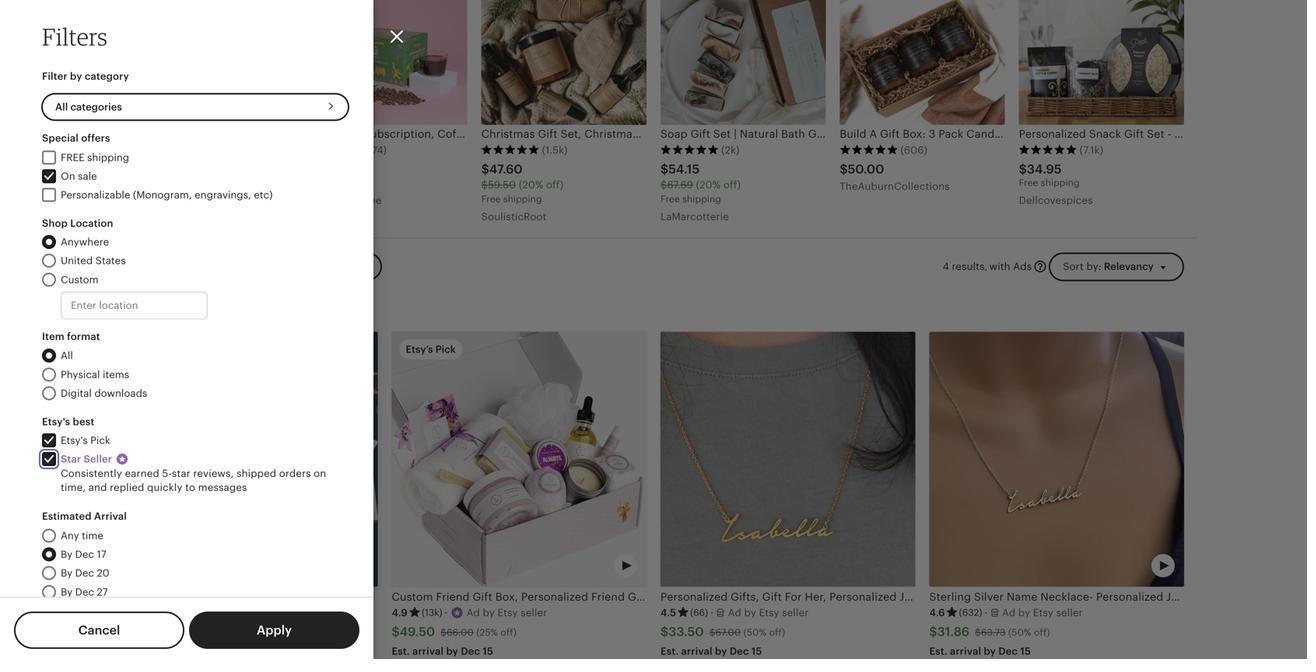 Task type: describe. For each thing, give the bounding box(es) containing it.
shop
[[42, 217, 68, 229]]

(25%
[[477, 627, 498, 638]]

63.73
[[982, 627, 1006, 638]]

27
[[97, 586, 108, 598]]

sale ends in 11 hours
[[123, 642, 224, 654]]

(1.5k)
[[542, 144, 568, 156]]

dec left 17
[[75, 549, 94, 560]]

11
[[185, 642, 194, 654]]

4.9 for $
[[392, 607, 408, 619]]

physical
[[61, 369, 100, 381]]

$ up soulisticroot
[[482, 179, 488, 191]]

(774)
[[363, 144, 387, 156]]

states
[[95, 255, 126, 267]]

· for 49.50
[[445, 607, 448, 619]]

any
[[61, 530, 79, 542]]

apply button
[[189, 612, 360, 649]]

star seller
[[61, 454, 112, 465]]

with ads
[[990, 261, 1032, 272]]

off) for 33.50
[[770, 627, 786, 638]]

pick for etsy's pick
[[436, 344, 456, 355]]

$ 33.50 $ 67.00 (50% off)
[[661, 625, 786, 639]]

(606)
[[901, 144, 928, 156]]

off) for 54.15
[[724, 179, 741, 191]]

orders
[[279, 468, 311, 479]]

(50% for 31.86
[[1009, 627, 1032, 638]]

5 out of 5 stars image for (7.1k)
[[1019, 144, 1078, 155]]

reviews,
[[193, 468, 234, 479]]

etsy's for etsy's best
[[42, 416, 70, 428]]

estimated arrival any time by dec 17 by dec 20 by dec 27
[[42, 511, 127, 598]]

cancel button
[[14, 612, 184, 649]]

shipped
[[237, 468, 276, 479]]

etsy's best
[[42, 416, 94, 428]]

ends
[[147, 642, 171, 654]]

$ inside $ 34.95 free shipping dellcovespices
[[1019, 162, 1027, 176]]

anywhere united states
[[61, 236, 126, 267]]

est. for 31.86
[[930, 646, 948, 658]]

search filters dialog
[[0, 0, 1308, 659]]

free
[[61, 152, 85, 163]]

build a box gift - start here! - create your own gift box, custom gift boxes for women & men, personalized gifts, make your own gift image
[[123, 332, 378, 587]]

soap gift set | natural bath gift box mom – happy birthday vegan soap gift – self care box – christmas gift set for women - mother's day kit image
[[661, 0, 826, 125]]

etsy's pick
[[61, 435, 110, 446]]

in
[[173, 642, 182, 654]]

5 out of 5 stars image for (774)
[[302, 144, 361, 155]]

personalized snack gift set - popcorn kernels popcorn seasoning and microwavable popcorn bowl, flavored popcorn, popcorn gift box image
[[1019, 0, 1185, 125]]

custom friend gift box, personalized friend gifts, personal message, custom personalize, custom gift, personalized gift, gift box for friend image
[[392, 332, 647, 587]]

quickly
[[147, 482, 183, 494]]

shipping inside $ 47.60 $ 59.50 (20% off) free shipping soulisticroot
[[503, 194, 542, 204]]

on
[[314, 468, 326, 479]]

$ up 59.50
[[482, 162, 490, 176]]

all inside button
[[55, 101, 68, 113]]

filter by category
[[42, 71, 129, 82]]

seller
[[84, 454, 112, 465]]

consistently earned 5-star reviews, shipped orders on time, and replied quickly to messages
[[61, 468, 326, 494]]

christmas gift set, christmas gift for her, spa gift box, relax gift, coworker gift, ready to ship gift, friend gift, care package image
[[482, 0, 647, 125]]

$ 54.15 $ 67.69 (20% off) free shipping lamarcotterie
[[661, 162, 741, 222]]

dec down 66.00 on the left bottom
[[461, 646, 480, 658]]

8.75 (20% off)
[[169, 627, 231, 638]]

15 for 31.86
[[1021, 646, 1031, 658]]

by inside search filters dialog
[[70, 71, 82, 82]]

dec left the 27
[[75, 586, 94, 598]]

5-
[[162, 468, 172, 479]]

ads
[[1014, 261, 1032, 272]]

soulisticroot
[[482, 211, 547, 222]]

all inside item format all physical items digital downloads
[[61, 350, 73, 362]]

17
[[97, 549, 106, 560]]

(20% for 54.15
[[696, 179, 721, 191]]

personalized gifts, gift for her, personalized jewelry, personalized name necklace, custom name necklace, jewelry, gold name necklace image
[[661, 332, 916, 587]]

(13k)
[[422, 607, 443, 618]]

anywhere
[[61, 236, 109, 248]]

66.00
[[447, 627, 474, 638]]

(632)
[[960, 607, 983, 618]]

4.6
[[930, 607, 946, 619]]

est. for 49.50
[[392, 646, 410, 658]]

(7.1k)
[[1080, 144, 1104, 156]]

31.86
[[938, 625, 970, 639]]

sterling silver name necklace- personalized jewelry- custom name jewelry- personalized gift- christmas gift for her- gift for mom- gifts image
[[930, 332, 1185, 587]]

filters
[[42, 22, 108, 51]]

sale
[[123, 642, 144, 654]]

49.50
[[400, 625, 435, 639]]

arrival for 33.50
[[682, 646, 713, 658]]

categories
[[70, 101, 122, 113]]

etsy's pick
[[406, 344, 456, 355]]

hours
[[196, 642, 224, 654]]

star
[[61, 454, 81, 465]]

arrival for 31.86
[[950, 646, 982, 658]]

earned
[[125, 468, 159, 479]]

free inside $ 34.95 free shipping dellcovespices
[[1019, 178, 1039, 188]]

4
[[943, 261, 950, 272]]

5 out of 5 stars image for (606)
[[840, 144, 899, 155]]

offers
[[81, 132, 110, 144]]

(32.9k)
[[153, 607, 183, 618]]

sale
[[78, 170, 97, 182]]

(20% for 47.60
[[519, 179, 544, 191]]

est. arrival by dec 15 for 31.86
[[930, 646, 1031, 658]]

34.95
[[1027, 162, 1062, 176]]

$ 49.50 $ 66.00 (25% off)
[[392, 625, 517, 639]]

lamarcotterie
[[661, 211, 729, 222]]

dec down 67.00
[[730, 646, 749, 658]]

15 for 33.50
[[752, 646, 763, 658]]

by for 31.86
[[984, 646, 996, 658]]



Task type: vqa. For each thing, say whether or not it's contained in the screenshot.
27
yes



Task type: locate. For each thing, give the bounding box(es) containing it.
to
[[185, 482, 195, 494]]

off) for 47.60
[[546, 179, 564, 191]]

(20% inside $ 54.15 $ 67.69 (20% off) free shipping lamarcotterie
[[696, 179, 721, 191]]

2 horizontal spatial (20%
[[696, 179, 721, 191]]

5 out of 5 stars image up 54.15
[[661, 144, 719, 155]]

est. arrival by dec 15 for 49.50
[[392, 646, 494, 658]]

personalizable
[[61, 189, 130, 201]]

4.9 for 8.75
[[123, 607, 139, 619]]

by down $ 49.50 $ 66.00 (25% off)
[[446, 646, 459, 658]]

3 · from the left
[[985, 607, 988, 619]]

on
[[61, 170, 75, 182]]

dec left 20
[[75, 568, 94, 579]]

by left the 27
[[61, 586, 73, 598]]

by for 49.50
[[446, 646, 459, 658]]

Enter location text field
[[61, 292, 208, 320]]

15 down (25%
[[483, 646, 494, 658]]

free down 59.50
[[482, 194, 501, 204]]

5 out of 5 stars image for (2k)
[[661, 144, 719, 155]]

shipping inside $ 54.15 $ 67.69 (20% off) free shipping lamarcotterie
[[683, 194, 722, 204]]

off) inside "$ 31.86 $ 63.73 (50% off)"
[[1035, 627, 1051, 638]]

(50% for 33.50
[[744, 627, 767, 638]]

$ 50.00 theauburncollections
[[840, 162, 950, 192]]

67.00
[[716, 627, 741, 638]]

custom
[[61, 274, 99, 286]]

free
[[1019, 178, 1039, 188], [482, 194, 501, 204], [661, 194, 680, 204]]

by for 33.50
[[715, 646, 727, 658]]

off) right (25%
[[501, 627, 517, 638]]

1 vertical spatial etsy's
[[61, 435, 88, 446]]

off) for 31.86
[[1035, 627, 1051, 638]]

shipping down offers on the left
[[87, 152, 129, 163]]

by down "$ 33.50 $ 67.00 (50% off)"
[[715, 646, 727, 658]]

item format all physical items digital downloads
[[42, 331, 147, 399]]

by right "filter"
[[70, 71, 82, 82]]

arrival down 31.86
[[950, 646, 982, 658]]

4 results,
[[943, 261, 988, 272]]

2 est. arrival by dec 15 from the left
[[661, 646, 763, 658]]

1 vertical spatial all
[[61, 350, 73, 362]]

$ 31.86 $ 63.73 (50% off)
[[930, 625, 1051, 639]]

arrival down 49.50
[[413, 646, 444, 658]]

by left 20
[[61, 568, 73, 579]]

etsy's for etsy's pick
[[61, 435, 88, 446]]

off) down (1.5k)
[[546, 179, 564, 191]]

47.60
[[490, 162, 523, 176]]

$ down 4.6
[[930, 625, 938, 639]]

3 est. arrival by dec 15 from the left
[[930, 646, 1031, 658]]

free down the 67.69
[[661, 194, 680, 204]]

format
[[67, 331, 100, 343]]

· right (13k)
[[445, 607, 448, 619]]

3 5 out of 5 stars image from the left
[[482, 144, 540, 155]]

(50% right the 63.73 at the right bottom
[[1009, 627, 1032, 638]]

by down any
[[61, 549, 73, 560]]

· for 33.50
[[711, 607, 714, 619]]

1 horizontal spatial est. arrival by dec 15
[[661, 646, 763, 658]]

2 horizontal spatial 15
[[1021, 646, 1031, 658]]

free down 34.95 at the right
[[1019, 178, 1039, 188]]

0 horizontal spatial ·
[[445, 607, 448, 619]]

$ up newduds
[[123, 162, 131, 176]]

0 horizontal spatial pick
[[90, 435, 110, 446]]

estimated
[[42, 511, 92, 522]]

15 down "$ 31.86 $ 63.73 (50% off)"
[[1021, 646, 1031, 658]]

all categories
[[55, 101, 122, 113]]

$ up the 67.69
[[661, 162, 669, 176]]

shop location
[[42, 217, 113, 229]]

2 vertical spatial by
[[61, 586, 73, 598]]

1 vertical spatial by
[[61, 568, 73, 579]]

$ down (13k)
[[441, 627, 447, 638]]

5 out of 5 stars image up (monogram,
[[123, 144, 181, 155]]

5 out of 5 stars image for (1.5k)
[[482, 144, 540, 155]]

(66)
[[691, 607, 708, 618]]

by
[[70, 71, 82, 82], [446, 646, 459, 658], [715, 646, 727, 658], [984, 646, 996, 658]]

1 horizontal spatial 15
[[752, 646, 763, 658]]

33.50
[[669, 625, 704, 639]]

pick
[[436, 344, 456, 355], [90, 435, 110, 446]]

united
[[61, 255, 93, 267]]

2 horizontal spatial est.
[[930, 646, 948, 658]]

2 · from the left
[[711, 607, 714, 619]]

0 horizontal spatial 15
[[483, 646, 494, 658]]

off)
[[546, 179, 564, 191], [724, 179, 741, 191], [215, 627, 231, 638], [501, 627, 517, 638], [770, 627, 786, 638], [1035, 627, 1051, 638]]

1 horizontal spatial ·
[[711, 607, 714, 619]]

$ up dellcovespices at the right
[[1019, 162, 1027, 176]]

free for 47.60
[[482, 194, 501, 204]]

67.69
[[667, 179, 694, 191]]

$ right 33.50
[[710, 627, 716, 638]]

15 for 49.50
[[483, 646, 494, 658]]

item
[[42, 331, 65, 343]]

shipping up soulisticroot
[[503, 194, 542, 204]]

shipping inside $ 34.95 free shipping dellcovespices
[[1041, 178, 1080, 188]]

special
[[42, 132, 79, 144]]

1 arrival from the left
[[413, 646, 444, 658]]

$ inside "$ 33.50 $ 67.00 (50% off)"
[[710, 627, 716, 638]]

arrival
[[94, 511, 127, 522]]

est. arrival by dec 15 down "$ 31.86 $ 63.73 (50% off)"
[[930, 646, 1031, 658]]

items
[[103, 369, 129, 381]]

0 horizontal spatial (50%
[[744, 627, 767, 638]]

time
[[82, 530, 103, 542]]

star
[[172, 468, 191, 479]]

0 horizontal spatial (20%
[[190, 627, 213, 638]]

special offers free shipping on sale personalizable (monogram, engravings, etc)
[[42, 132, 273, 201]]

(20%
[[519, 179, 544, 191], [696, 179, 721, 191], [190, 627, 213, 638]]

filter
[[42, 71, 68, 82]]

$ 47.60 $ 59.50 (20% off) free shipping soulisticroot
[[482, 162, 564, 222]]

59.50
[[488, 179, 516, 191]]

2 (50% from the left
[[1009, 627, 1032, 638]]

off) inside $ 49.50 $ 66.00 (25% off)
[[501, 627, 517, 638]]

time,
[[61, 482, 86, 494]]

2 by from the top
[[61, 568, 73, 579]]

0 horizontal spatial est.
[[392, 646, 410, 658]]

1 est. from the left
[[392, 646, 410, 658]]

0 horizontal spatial free
[[482, 194, 501, 204]]

etsy's
[[42, 416, 70, 428], [61, 435, 88, 446]]

est.
[[392, 646, 410, 658], [661, 646, 679, 658], [930, 646, 948, 658]]

4.9
[[123, 607, 139, 619], [392, 607, 408, 619]]

2 arrival from the left
[[682, 646, 713, 658]]

1 horizontal spatial arrival
[[682, 646, 713, 658]]

· right '(66)'
[[711, 607, 714, 619]]

(20% right the 67.69
[[696, 179, 721, 191]]

by down the 63.73 at the right bottom
[[984, 646, 996, 658]]

best
[[73, 416, 94, 428]]

all up special
[[55, 101, 68, 113]]

2 est. from the left
[[661, 646, 679, 658]]

and
[[89, 482, 107, 494]]

5 out of 5 stars image up 34.95 at the right
[[1019, 144, 1078, 155]]

pick inside search filters dialog
[[90, 435, 110, 446]]

off) down the (2k)
[[724, 179, 741, 191]]

5 out of 5 stars image for $
[[123, 144, 181, 155]]

engravings,
[[195, 189, 251, 201]]

off) for 49.50
[[501, 627, 517, 638]]

messages
[[198, 482, 247, 494]]

0 horizontal spatial arrival
[[413, 646, 444, 658]]

2 horizontal spatial est. arrival by dec 15
[[930, 646, 1031, 658]]

(20% inside $ 47.60 $ 59.50 (20% off) free shipping soulisticroot
[[519, 179, 544, 191]]

4 5 out of 5 stars image from the left
[[661, 144, 719, 155]]

results,
[[952, 261, 988, 272]]

(20% up hours
[[190, 627, 213, 638]]

1 est. arrival by dec 15 from the left
[[392, 646, 494, 658]]

dellcovespices
[[1019, 195, 1093, 206]]

15 down "$ 33.50 $ 67.00 (50% off)"
[[752, 646, 763, 658]]

3 est. from the left
[[930, 646, 948, 658]]

pick up seller
[[90, 435, 110, 446]]

1 5 out of 5 stars image from the left
[[123, 144, 181, 155]]

$ down 4.5
[[661, 625, 669, 639]]

newduds
[[123, 195, 170, 206]]

4.9 up 49.50
[[392, 607, 408, 619]]

location
[[70, 217, 113, 229]]

2 horizontal spatial free
[[1019, 178, 1039, 188]]

0 vertical spatial pick
[[436, 344, 456, 355]]

est. down 49.50
[[392, 646, 410, 658]]

5 out of 5 stars image up the 47.60
[[482, 144, 540, 155]]

est. arrival by dec 15 for 33.50
[[661, 646, 763, 658]]

by
[[61, 549, 73, 560], [61, 568, 73, 579], [61, 586, 73, 598]]

cancel
[[78, 624, 120, 638]]

5 out of 5 stars image up 50.00
[[840, 144, 899, 155]]

dec down the 63.73 at the right bottom
[[999, 646, 1018, 658]]

$
[[123, 162, 131, 176], [482, 162, 490, 176], [661, 162, 669, 176], [840, 162, 848, 176], [1019, 162, 1027, 176], [482, 179, 488, 191], [661, 179, 667, 191], [392, 625, 400, 639], [661, 625, 669, 639], [930, 625, 938, 639], [441, 627, 447, 638], [710, 627, 716, 638], [975, 627, 982, 638]]

off) inside $ 54.15 $ 67.69 (20% off) free shipping lamarcotterie
[[724, 179, 741, 191]]

2 5 out of 5 stars image from the left
[[302, 144, 361, 155]]

$ up lamarcotterie
[[661, 179, 667, 191]]

0 vertical spatial by
[[61, 549, 73, 560]]

1 horizontal spatial free
[[661, 194, 680, 204]]

build a gift box: 3 pack candle set, housewarming gifts, create your own gift box, personalized candle gift set, make your own gift image
[[840, 0, 1005, 125]]

2 4.9 from the left
[[392, 607, 408, 619]]

4.9 up sale
[[123, 607, 139, 619]]

3 by from the top
[[61, 586, 73, 598]]

2 15 from the left
[[752, 646, 763, 658]]

(monogram,
[[133, 189, 192, 201]]

all up physical
[[61, 350, 73, 362]]

$ inside $ 49.50 $ 66.00 (25% off)
[[441, 627, 447, 638]]

3 arrival from the left
[[950, 646, 982, 658]]

all categories button
[[41, 93, 350, 121]]

1 by from the top
[[61, 549, 73, 560]]

dec
[[75, 549, 94, 560], [75, 568, 94, 579], [75, 586, 94, 598], [461, 646, 480, 658], [730, 646, 749, 658], [999, 646, 1018, 658]]

5 out of 5 stars image left the (774)
[[302, 144, 361, 155]]

(50% inside "$ 31.86 $ 63.73 (50% off)"
[[1009, 627, 1032, 638]]

(50% inside "$ 33.50 $ 67.00 (50% off)"
[[744, 627, 767, 638]]

1 horizontal spatial (50%
[[1009, 627, 1032, 638]]

8.75
[[169, 627, 187, 638]]

1 horizontal spatial est.
[[661, 646, 679, 658]]

off) inside $ 47.60 $ 59.50 (20% off) free shipping soulisticroot
[[546, 179, 564, 191]]

est. down 33.50
[[661, 646, 679, 658]]

arrival down 33.50
[[682, 646, 713, 658]]

etc)
[[254, 189, 273, 201]]

etsy's left best
[[42, 416, 70, 428]]

off) right 67.00
[[770, 627, 786, 638]]

0 horizontal spatial est. arrival by dec 15
[[392, 646, 494, 658]]

est. down 31.86
[[930, 646, 948, 658]]

est. for 33.50
[[661, 646, 679, 658]]

4.5
[[661, 607, 677, 619]]

$ left 66.00 on the left bottom
[[392, 625, 400, 639]]

· right (632)
[[985, 607, 988, 619]]

apply
[[257, 624, 292, 638]]

· for 31.86
[[985, 607, 988, 619]]

0 vertical spatial all
[[55, 101, 68, 113]]

1 vertical spatial pick
[[90, 435, 110, 446]]

1 horizontal spatial 4.9
[[392, 607, 408, 619]]

off) right the 63.73 at the right bottom
[[1035, 627, 1051, 638]]

$ inside "$ 31.86 $ 63.73 (50% off)"
[[975, 627, 982, 638]]

free for 54.15
[[661, 194, 680, 204]]

consistently
[[61, 468, 122, 479]]

1 4.9 from the left
[[123, 607, 139, 619]]

category
[[85, 71, 129, 82]]

pint glass and tea towel set pizza design image
[[123, 0, 288, 125]]

free inside $ 47.60 $ 59.50 (20% off) free shipping soulisticroot
[[482, 194, 501, 204]]

all
[[55, 101, 68, 113], [61, 350, 73, 362]]

coffee gift subscription, coffee lovers gift, eco-friendly and sustainable, fresh, single origin, whole bean or ground image
[[302, 0, 468, 125]]

20
[[97, 568, 109, 579]]

est. arrival by dec 15
[[392, 646, 494, 658], [661, 646, 763, 658], [930, 646, 1031, 658]]

off) inside "$ 33.50 $ 67.00 (50% off)"
[[770, 627, 786, 638]]

est. arrival by dec 15 down "$ 33.50 $ 67.00 (50% off)"
[[661, 646, 763, 658]]

est. arrival by dec 15 down $ 49.50 $ 66.00 (25% off)
[[392, 646, 494, 658]]

·
[[445, 607, 448, 619], [711, 607, 714, 619], [985, 607, 988, 619]]

arrival for 49.50
[[413, 646, 444, 658]]

1 horizontal spatial pick
[[436, 344, 456, 355]]

$ inside $ 50.00 theauburncollections
[[840, 162, 848, 176]]

free inside $ 54.15 $ 67.69 (20% off) free shipping lamarcotterie
[[661, 194, 680, 204]]

driftawaycoffee
[[302, 195, 382, 206]]

shipping inside special offers free shipping on sale personalizable (monogram, engravings, etc)
[[87, 152, 129, 163]]

pick for etsy's pick
[[90, 435, 110, 446]]

$ down (632)
[[975, 627, 982, 638]]

2 horizontal spatial arrival
[[950, 646, 982, 658]]

1 horizontal spatial (20%
[[519, 179, 544, 191]]

etsy's up star
[[61, 435, 88, 446]]

$ up theauburncollections
[[840, 162, 848, 176]]

5 out of 5 stars image
[[123, 144, 181, 155], [302, 144, 361, 155], [482, 144, 540, 155], [661, 144, 719, 155], [840, 144, 899, 155], [1019, 144, 1078, 155]]

5 5 out of 5 stars image from the left
[[840, 144, 899, 155]]

shipping up lamarcotterie
[[683, 194, 722, 204]]

54.15
[[669, 162, 700, 176]]

0 horizontal spatial 4.9
[[123, 607, 139, 619]]

pick right the etsy's
[[436, 344, 456, 355]]

(20% right 59.50
[[519, 179, 544, 191]]

2 horizontal spatial ·
[[985, 607, 988, 619]]

arrival
[[413, 646, 444, 658], [682, 646, 713, 658], [950, 646, 982, 658]]

0 vertical spatial etsy's
[[42, 416, 70, 428]]

shipping up dellcovespices at the right
[[1041, 178, 1080, 188]]

1 (50% from the left
[[744, 627, 767, 638]]

3 15 from the left
[[1021, 646, 1031, 658]]

6 5 out of 5 stars image from the left
[[1019, 144, 1078, 155]]

$ 34.95 free shipping dellcovespices
[[1019, 162, 1093, 206]]

(50% right 67.00
[[744, 627, 767, 638]]

1 15 from the left
[[483, 646, 494, 658]]

1 · from the left
[[445, 607, 448, 619]]

off) up hours
[[215, 627, 231, 638]]



